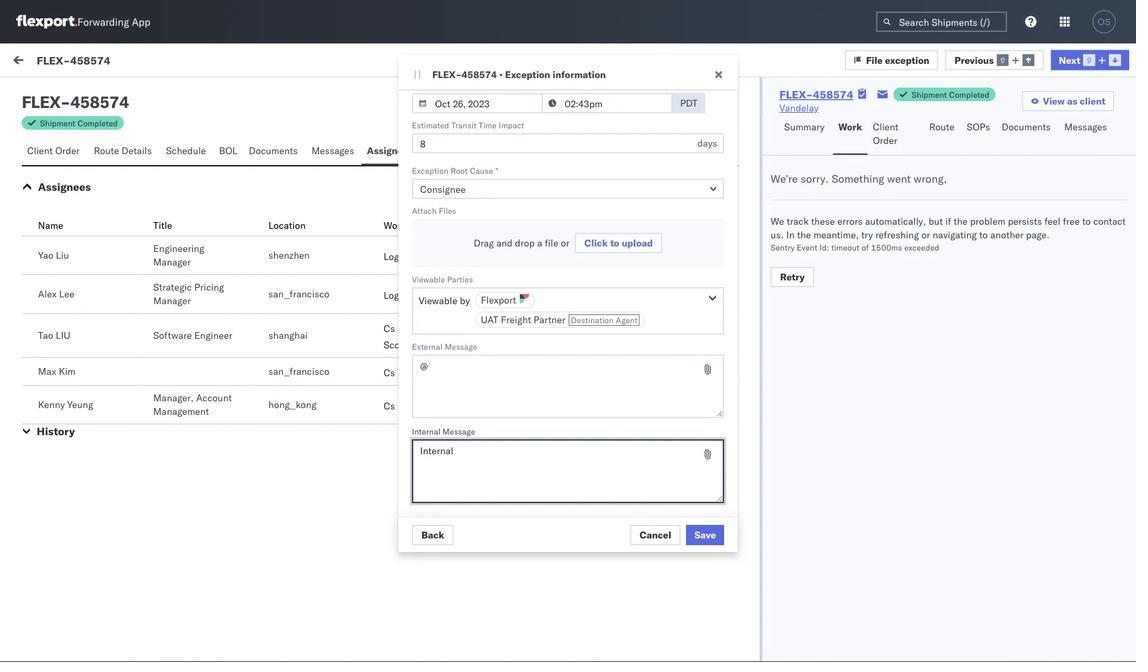 Task type: locate. For each thing, give the bounding box(es) containing it.
save
[[695, 529, 716, 541]]

0 horizontal spatial client order
[[27, 145, 80, 157]]

1 horizontal spatial documents button
[[997, 115, 1060, 155]]

17, up internal message
[[407, 402, 422, 414]]

j z down the flex
[[46, 149, 53, 157]]

os
[[1098, 17, 1111, 27]]

forwarding app
[[77, 15, 151, 28]]

2 6:47 from the top
[[453, 402, 474, 414]]

uat
[[481, 314, 499, 326]]

1 horizontal spatial route
[[930, 121, 955, 133]]

2 (0) from the left
[[127, 86, 144, 98]]

1 20, from the top
[[407, 158, 422, 170]]

1 horizontal spatial messages button
[[1060, 115, 1115, 155]]

0 vertical spatial external
[[22, 86, 57, 98]]

1 horizontal spatial assignees
[[367, 145, 413, 157]]

location
[[269, 219, 306, 231]]

1 horizontal spatial time
[[459, 80, 477, 90]]

1 vertical spatial messages
[[312, 145, 354, 157]]

1 vertical spatial viewable
[[419, 295, 458, 307]]

0 horizontal spatial client
[[27, 145, 53, 157]]

work up internal (0)
[[132, 56, 154, 68]]

1 vertical spatial internal
[[412, 426, 441, 436]]

work
[[39, 52, 74, 71], [917, 118, 935, 128]]

1 vertical spatial 20,
[[407, 219, 422, 231]]

1 vertical spatial documents
[[249, 145, 298, 157]]

0 vertical spatial assignees
[[367, 145, 413, 157]]

file exception up the "category"
[[666, 95, 730, 107]]

zhao left schedule
[[117, 147, 138, 159]]

2026, left 6:39
[[419, 463, 445, 475]]

2 san_francisco from the top
[[269, 365, 330, 377]]

1 horizontal spatial messages
[[1065, 121, 1108, 133]]

0 horizontal spatial or
[[561, 237, 570, 249]]

import inside 'button'
[[101, 56, 129, 68]]

shipment completed down flex - 458574
[[40, 118, 118, 128]]

documents
[[1002, 121, 1051, 133], [249, 145, 298, 157]]

0 horizontal spatial work
[[132, 56, 154, 68]]

2 vertical spatial 20,
[[407, 280, 422, 292]]

shipment completed
[[912, 89, 990, 99], [40, 118, 118, 128]]

resize handle column header for category
[[863, 113, 880, 662]]

upload
[[482, 95, 515, 107]]

1 vertical spatial shipment completed
[[40, 118, 118, 128]]

cs export
[[384, 367, 426, 379], [384, 400, 426, 412]]

3 test from the top
[[96, 330, 114, 342]]

jason- right tao
[[66, 330, 96, 342]]

or inside we track these errors automatically, but if the problem persists feel free to contact us. in the meantime, try refreshing or navigating to another page. sentry event id: timeout of 1500ms exceeded
[[922, 229, 931, 241]]

2 8, from the top
[[407, 525, 416, 536]]

time left of
[[459, 80, 477, 90]]

jason-test zhao down kim
[[66, 392, 138, 403]]

0 vertical spatial messages
[[1065, 121, 1108, 133]]

manager inside 'strategic pricing manager'
[[153, 295, 191, 307]]

attach
[[412, 205, 437, 216]]

order
[[874, 134, 898, 146], [55, 145, 80, 157]]

1 horizontal spatial the
[[954, 215, 968, 227]]

8, left 6:39
[[407, 463, 416, 475]]

kenny yeung
[[38, 399, 93, 411]]

dec 8, 2026, 6:39 pm pst
[[388, 463, 504, 475]]

1 vertical spatial cs
[[384, 367, 395, 379]]

documents button down view
[[997, 115, 1060, 155]]

z up alex
[[49, 271, 53, 279]]

or up exceeded
[[922, 229, 931, 241]]

2026, left 6:37
[[419, 647, 445, 659]]

j z down max
[[46, 393, 53, 402]]

vandelay
[[780, 102, 819, 114]]

cs
[[384, 323, 395, 334], [384, 367, 395, 379], [384, 400, 395, 412]]

dec 17, 2026, 6:47 pm pst up internal message
[[388, 402, 510, 414]]

0 vertical spatial logistics
[[384, 251, 422, 262]]

test down the kenny
[[41, 415, 57, 427]]

3 20, from the top
[[407, 280, 422, 292]]

1 san_francisco from the top
[[269, 288, 330, 300]]

client for leftmost the 'client order' button
[[27, 145, 53, 157]]

documents right bol "button"
[[249, 145, 298, 157]]

time left estimated
[[388, 118, 406, 128]]

external
[[22, 86, 57, 98], [412, 341, 443, 351]]

another
[[991, 229, 1024, 241]]

1 horizontal spatial work
[[917, 118, 935, 128]]

2 j z from the top
[[46, 271, 53, 279]]

j z up alex
[[46, 271, 53, 279]]

viewable up viewable by in the top of the page
[[412, 274, 445, 284]]

am up flexport
[[482, 280, 497, 292]]

2 vertical spatial cs
[[384, 400, 395, 412]]

1 horizontal spatial documents
[[1002, 121, 1051, 133]]

yeung
[[67, 399, 93, 411]]

1 vertical spatial external
[[412, 341, 443, 351]]

1 horizontal spatial client
[[874, 121, 899, 133]]

1 horizontal spatial (0)
[[127, 86, 144, 98]]

assignees up name
[[38, 180, 91, 194]]

j up alex
[[46, 271, 49, 279]]

2 zhao from the top
[[117, 269, 138, 281]]

20, down estimated
[[407, 158, 422, 170]]

viewable for viewable parties
[[412, 274, 445, 284]]

work button
[[833, 115, 868, 155]]

2 vertical spatial 8,
[[407, 647, 416, 659]]

but
[[929, 215, 944, 227]]

export inside cs export sco import
[[398, 323, 426, 334]]

strategic pricing manager
[[153, 281, 224, 307]]

impact
[[499, 120, 524, 130]]

route inside 'button'
[[930, 121, 955, 133]]

0 vertical spatial work
[[132, 56, 154, 68]]

8 dec from the top
[[388, 647, 405, 659]]

3 dec from the top
[[388, 280, 405, 292]]

test
[[41, 293, 57, 305], [41, 354, 57, 366], [41, 415, 57, 427]]

1 vertical spatial cs export
[[384, 400, 426, 412]]

6:47 down by on the top of page
[[453, 341, 474, 353]]

7 dec from the top
[[388, 525, 405, 536]]

import up internal (0)
[[101, 56, 129, 68]]

internal down 'import work' 'button' on the top left
[[91, 86, 124, 98]]

0 vertical spatial documents
[[1002, 121, 1051, 133]]

2 vertical spatial export
[[398, 400, 426, 412]]

0 horizontal spatial time
[[388, 118, 406, 128]]

1 8, from the top
[[407, 463, 416, 475]]

4 resize handle column header from the left
[[1112, 113, 1129, 662]]

as
[[1068, 95, 1078, 107]]

(0) down 'import work' 'button' on the top left
[[127, 86, 144, 98]]

2 ttt from the top
[[41, 232, 51, 243]]

1 vertical spatial logistics manager
[[384, 289, 462, 301]]

work responsibility
[[384, 219, 470, 231]]

2026, down 'attach files'
[[424, 219, 451, 231]]

flex-458574
[[37, 53, 111, 67], [780, 88, 854, 101]]

j down max
[[46, 393, 49, 402]]

dec left external message
[[388, 341, 405, 353]]

export up internal message
[[398, 400, 426, 412]]

export up sco
[[398, 323, 426, 334]]

jason-test zhao down flex - 458574
[[66, 147, 138, 159]]

1 vertical spatial 6:47
[[453, 402, 474, 414]]

1 vertical spatial san_francisco
[[269, 365, 330, 377]]

time for estimated
[[479, 120, 497, 130]]

1 vertical spatial file exception
[[666, 95, 730, 107]]

alex lee
[[38, 288, 74, 300]]

work inside 'import work' 'button'
[[132, 56, 154, 68]]

2 resize handle column header from the left
[[614, 113, 631, 662]]

am up drag
[[482, 219, 497, 231]]

1 (0) from the left
[[60, 86, 78, 98]]

dec left responsibility
[[388, 219, 405, 231]]

internal inside button
[[91, 86, 124, 98]]

external for external message
[[412, 341, 443, 351]]

partner
[[534, 314, 566, 326]]

work left responsibility
[[384, 219, 406, 231]]

2 vertical spatial test
[[41, 415, 57, 427]]

drop
[[515, 237, 535, 249]]

flex-458574 down forwarding app link
[[37, 53, 111, 67]]

jason-test zhao
[[66, 147, 138, 159], [66, 269, 138, 281], [66, 330, 138, 342], [66, 392, 138, 403]]

import right sco
[[402, 339, 431, 351]]

0 vertical spatial san_francisco
[[269, 288, 330, 300]]

work
[[132, 56, 154, 68], [839, 121, 863, 133], [384, 219, 406, 231]]

client right work button
[[874, 121, 899, 133]]

pm
[[477, 341, 491, 353], [477, 402, 491, 414], [471, 463, 485, 475], [471, 525, 485, 536], [471, 647, 485, 659]]

1 j z from the top
[[46, 149, 53, 157]]

resize handle column header
[[365, 113, 382, 662], [614, 113, 631, 662], [863, 113, 880, 662], [1112, 113, 1129, 662]]

1 vertical spatial work
[[839, 121, 863, 133]]

1 vertical spatial dec 17, 2026, 6:47 pm pst
[[388, 402, 510, 414]]

message down by on the top of page
[[445, 341, 477, 351]]

1 vertical spatial import
[[402, 339, 431, 351]]

manager inside engineering manager
[[153, 256, 191, 268]]

0 horizontal spatial internal
[[91, 86, 124, 98]]

0 vertical spatial internal
[[91, 86, 124, 98]]

2 dec 17, 2026, 6:47 pm pst from the top
[[388, 402, 510, 414]]

8, left back
[[407, 525, 416, 536]]

2 20, from the top
[[407, 219, 422, 231]]

flex- 458574 for dec 8, 2026, 6:37 pm pst
[[886, 647, 950, 659]]

1 horizontal spatial internal
[[412, 426, 441, 436]]

flex-
[[37, 53, 70, 67], [433, 69, 462, 80], [780, 88, 813, 101], [886, 158, 914, 170], [886, 219, 914, 231], [886, 647, 914, 659]]

0 vertical spatial client
[[874, 121, 899, 133]]

assignees button
[[362, 139, 419, 165], [38, 180, 91, 194]]

logistics manager down viewable parties
[[384, 289, 462, 301]]

manager down strategic
[[153, 295, 191, 307]]

documents button right bol
[[244, 139, 306, 165]]

files
[[439, 205, 457, 216]]

work for my
[[39, 52, 74, 71]]

details
[[122, 145, 152, 157]]

3 resize handle column header from the left
[[863, 113, 880, 662]]

0 vertical spatial 17,
[[407, 341, 422, 353]]

internal up dec 8, 2026, 6:39 pm pst
[[412, 426, 441, 436]]

1 vertical spatial route
[[94, 145, 119, 157]]

3 am from the top
[[482, 280, 497, 292]]

1 6:47 from the top
[[453, 341, 474, 353]]

2 logistics manager from the top
[[384, 289, 462, 301]]

8, inside button
[[407, 463, 416, 475]]

0 horizontal spatial messages
[[312, 145, 354, 157]]

parties
[[447, 274, 473, 284]]

wrong.
[[914, 172, 948, 185]]

dec left 6:37
[[388, 647, 405, 659]]

route for route details
[[94, 145, 119, 157]]

20, down attach
[[407, 219, 422, 231]]

3 flex- 458574 from the top
[[886, 647, 950, 659]]

0 horizontal spatial shipment completed
[[40, 118, 118, 128]]

san_francisco down shenzhen
[[269, 288, 330, 300]]

1 vertical spatial am
[[482, 219, 497, 231]]

1 export from the top
[[398, 323, 426, 334]]

route details button
[[88, 139, 161, 165]]

destination
[[571, 315, 614, 325]]

1 logistics manager from the top
[[384, 251, 462, 262]]

1 vertical spatial work
[[917, 118, 935, 128]]

dec left 6:39
[[388, 463, 405, 475]]

1 dec from the top
[[388, 158, 405, 170]]

msg
[[60, 293, 77, 305]]

in
[[787, 229, 795, 241]]

am
[[482, 158, 497, 170], [482, 219, 497, 231], [482, 280, 497, 292]]

1 vertical spatial exception
[[685, 95, 730, 107]]

ttt up name
[[41, 170, 51, 182]]

20, up viewable by in the top of the page
[[407, 280, 422, 292]]

0 vertical spatial ttt
[[41, 170, 51, 182]]

17, right sco
[[407, 341, 422, 353]]

0 vertical spatial file
[[867, 54, 883, 66]]

client down the flex
[[27, 145, 53, 157]]

1 horizontal spatial file
[[867, 54, 883, 66]]

manager
[[425, 251, 462, 262], [153, 256, 191, 268], [425, 289, 462, 301], [153, 295, 191, 307]]

view
[[1044, 95, 1065, 107]]

20, for dec 20, 2026, 12:33 am pst
[[407, 280, 422, 292]]

client order for the 'client order' button to the right
[[874, 121, 899, 146]]

work right "related"
[[917, 118, 935, 128]]

1 vertical spatial assignees
[[38, 180, 91, 194]]

message
[[42, 118, 75, 128], [445, 341, 477, 351], [443, 426, 475, 436]]

completed down flex - 458574
[[78, 118, 118, 128]]

cs export up internal message
[[384, 400, 426, 412]]

zhao left strategic
[[117, 269, 138, 281]]

1 resize handle column header from the left
[[365, 113, 382, 662]]

internal for internal message
[[412, 426, 441, 436]]

time right transit
[[479, 120, 497, 130]]

client order for leftmost the 'client order' button
[[27, 145, 80, 157]]

0 horizontal spatial (0)
[[60, 86, 78, 98]]

liu
[[56, 249, 69, 261]]

2 horizontal spatial work
[[839, 121, 863, 133]]

flexport. image
[[16, 15, 77, 29]]

1 horizontal spatial order
[[874, 134, 898, 146]]

1 horizontal spatial file exception
[[867, 54, 930, 66]]

0 horizontal spatial file
[[666, 95, 683, 107]]

0 vertical spatial assignees button
[[362, 139, 419, 165]]

file exception
[[867, 54, 930, 66], [666, 95, 730, 107]]

messages
[[1065, 121, 1108, 133], [312, 145, 354, 157]]

1 horizontal spatial shipment
[[912, 89, 948, 99]]

0 vertical spatial export
[[398, 323, 426, 334]]

pm inside button
[[471, 463, 485, 475]]

0 vertical spatial exception
[[886, 54, 930, 66]]

1 vertical spatial flex- 458574
[[886, 219, 950, 231]]

8,
[[407, 463, 416, 475], [407, 525, 416, 536], [407, 647, 416, 659]]

a
[[538, 237, 543, 249]]

order for the 'client order' button to the right
[[874, 134, 898, 146]]

1 flex- 458574 from the top
[[886, 158, 950, 170]]

0 vertical spatial flex-458574
[[37, 53, 111, 67]]

1 horizontal spatial external
[[412, 341, 443, 351]]

dec left exception root cause *
[[388, 158, 405, 170]]

0 vertical spatial import
[[101, 56, 129, 68]]

cs export sco import
[[384, 323, 431, 351]]

order down flex - 458574
[[55, 145, 80, 157]]

0 horizontal spatial to
[[611, 237, 620, 249]]

(0) for internal (0)
[[127, 86, 144, 98]]

actual start time of exception
[[412, 80, 526, 90]]

to right free
[[1083, 215, 1092, 227]]

route left details
[[94, 145, 119, 157]]

j down the flex
[[46, 149, 49, 157]]

2 horizontal spatial time
[[479, 120, 497, 130]]

1 dec 17, 2026, 6:47 pm pst from the top
[[388, 341, 510, 353]]

jason- up lee
[[66, 269, 96, 281]]

file
[[867, 54, 883, 66], [666, 95, 683, 107]]

0 vertical spatial logistics manager
[[384, 251, 462, 262]]

0 vertical spatial 20,
[[407, 158, 422, 170]]

(0) for external (0)
[[60, 86, 78, 98]]

am for 12:36
[[482, 158, 497, 170]]

work up external (0)
[[39, 52, 74, 71]]

shipment completed up related work item/shipment at top
[[912, 89, 990, 99]]

shenzhen
[[269, 249, 310, 261]]

3 zhao from the top
[[117, 330, 138, 342]]

manager down engineering
[[153, 256, 191, 268]]

2 flex- 458574 from the top
[[886, 219, 950, 231]]

17,
[[407, 341, 422, 353], [407, 402, 422, 414]]

1 logistics from the top
[[384, 251, 422, 262]]

viewable
[[412, 274, 445, 284], [419, 295, 458, 307]]

client order
[[874, 121, 899, 146], [27, 145, 80, 157]]

0 vertical spatial cs
[[384, 323, 395, 334]]

event
[[797, 242, 818, 252]]

0 vertical spatial completed
[[950, 89, 990, 99]]

j left liu
[[46, 332, 49, 340]]

1 horizontal spatial assignees button
[[362, 139, 419, 165]]

shipment down the flex
[[40, 118, 75, 128]]

external inside button
[[22, 86, 57, 98]]

client
[[1080, 95, 1106, 107]]

1 vertical spatial the
[[798, 229, 812, 241]]

route for route
[[930, 121, 955, 133]]

logistics manager up viewable parties
[[384, 251, 462, 262]]

vandelay link
[[780, 101, 819, 115]]

1 horizontal spatial shipment completed
[[912, 89, 990, 99]]

0 vertical spatial 6:47
[[453, 341, 474, 353]]

document
[[517, 95, 564, 107]]

upload document button
[[473, 91, 640, 111]]

documents down view
[[1002, 121, 1051, 133]]

client order button up went
[[868, 115, 924, 155]]

shipment
[[912, 89, 948, 99], [40, 118, 75, 128]]

route button
[[924, 115, 962, 155]]

0 vertical spatial viewable
[[412, 274, 445, 284]]

1 ttt from the top
[[41, 170, 51, 182]]

message for internal message
[[443, 426, 475, 436]]

external right sco
[[412, 341, 443, 351]]

2 vertical spatial am
[[482, 280, 497, 292]]

file exception down search shipments (/) text field on the right top of page
[[867, 54, 930, 66]]

0 horizontal spatial exception
[[685, 95, 730, 107]]

3 jason- from the top
[[66, 330, 96, 342]]

message up 6:39
[[443, 426, 475, 436]]

import inside cs export sco import
[[402, 339, 431, 351]]

ttt down name
[[41, 232, 51, 243]]

san_francisco
[[269, 288, 330, 300], [269, 365, 330, 377]]

8, left 6:37
[[407, 647, 416, 659]]

client order down the flex
[[27, 145, 80, 157]]

3 cs from the top
[[384, 400, 395, 412]]

name
[[38, 219, 63, 231]]

j z left liu
[[46, 332, 53, 340]]

client order button down the flex
[[22, 139, 88, 165]]

estimated transit time impact
[[412, 120, 524, 130]]

dec left viewable parties
[[388, 280, 405, 292]]

order for leftmost the 'client order' button
[[55, 145, 80, 157]]

resize handle column header for time
[[614, 113, 631, 662]]

3 8, from the top
[[407, 647, 416, 659]]

z down the flex
[[49, 149, 53, 157]]

order down "related"
[[874, 134, 898, 146]]

Enter integers only number field
[[412, 133, 725, 153]]

4 jason- from the top
[[66, 392, 96, 403]]

1 horizontal spatial work
[[384, 219, 406, 231]]

jason-test zhao up kim
[[66, 330, 138, 342]]

import
[[101, 56, 129, 68], [402, 339, 431, 351]]

4 jason-test zhao from the top
[[66, 392, 138, 403]]

of
[[479, 80, 487, 90]]

zhao left the manager,
[[117, 392, 138, 403]]

2 am from the top
[[482, 219, 497, 231]]

client for the 'client order' button to the right
[[874, 121, 899, 133]]

1 am from the top
[[482, 158, 497, 170]]

logistics
[[384, 251, 422, 262], [384, 289, 422, 301]]

1 horizontal spatial completed
[[950, 89, 990, 99]]

exception up upload
[[490, 80, 526, 90]]

2 jason- from the top
[[66, 269, 96, 281]]

0 vertical spatial route
[[930, 121, 955, 133]]

1 jason- from the top
[[66, 147, 96, 159]]

work for work responsibility
[[384, 219, 406, 231]]

responsibility
[[409, 219, 470, 231]]

am right the 12:36
[[482, 158, 497, 170]]

pst
[[500, 158, 516, 170], [500, 219, 516, 231], [500, 280, 516, 292], [493, 341, 510, 353], [493, 402, 510, 414], [487, 463, 504, 475], [487, 525, 504, 536], [487, 647, 504, 659]]

actual
[[412, 80, 436, 90]]

navigating
[[933, 229, 977, 241]]

work inside work button
[[839, 121, 863, 133]]

2 vertical spatial flex- 458574
[[886, 647, 950, 659]]

0 vertical spatial file exception
[[867, 54, 930, 66]]

to right click
[[611, 237, 620, 249]]

jason- down kim
[[66, 392, 96, 403]]

forwarding
[[77, 15, 129, 28]]

(0) down my work
[[60, 86, 78, 98]]

2 logistics from the top
[[384, 289, 422, 301]]

1 horizontal spatial to
[[980, 229, 989, 241]]

1 cs from the top
[[384, 323, 395, 334]]

Please type here (tag users with @) text field
[[412, 439, 725, 503]]

exceeded
[[905, 242, 940, 252]]

test left kim
[[41, 354, 57, 366]]

6 dec from the top
[[388, 463, 405, 475]]

am for 12:35
[[482, 219, 497, 231]]

0 vertical spatial flex- 458574
[[886, 158, 950, 170]]

ttt for dec 20, 2026, 12:36 am pst
[[41, 170, 51, 182]]

work right "summary" "button" at top right
[[839, 121, 863, 133]]

route inside button
[[94, 145, 119, 157]]

the right if
[[954, 215, 968, 227]]

my
[[14, 52, 35, 71]]



Task type: vqa. For each thing, say whether or not it's contained in the screenshot.
the bottommost 30,
no



Task type: describe. For each thing, give the bounding box(es) containing it.
os button
[[1089, 6, 1121, 37]]

engineering
[[153, 242, 204, 254]]

2 cs from the top
[[384, 367, 395, 379]]

we track these errors automatically, but if the problem persists feel free to contact us. in the meantime, try refreshing or navigating to another page. sentry event id: timeout of 1500ms exceeded
[[771, 215, 1126, 252]]

track
[[787, 215, 809, 227]]

2026, right sco
[[424, 341, 451, 353]]

internal for internal (0)
[[91, 86, 124, 98]]

errors
[[838, 215, 863, 227]]

8, for dec 8, 2026, 6:37 pm pst
[[407, 647, 416, 659]]

click
[[585, 237, 608, 249]]

2026, left the 12:36
[[424, 158, 451, 170]]

us.
[[771, 229, 784, 241]]

drag
[[474, 237, 494, 249]]

0 horizontal spatial shipment
[[40, 118, 75, 128]]

tao
[[38, 329, 53, 341]]

3 j z from the top
[[46, 332, 53, 340]]

5 dec from the top
[[388, 402, 405, 414]]

manager up viewable parties
[[425, 251, 462, 262]]

route details
[[94, 145, 152, 157]]

dec 8, 2026, 6:38 pm pst
[[388, 525, 504, 536]]

kim
[[59, 365, 76, 377]]

flex- 458574 for dec 20, 2026, 12:36 am pst
[[886, 158, 950, 170]]

exception up the upload document
[[505, 69, 551, 80]]

8, for dec 8, 2026, 6:39 pm pst
[[407, 463, 416, 475]]

1 j from the top
[[46, 149, 49, 157]]

sorry.
[[801, 172, 829, 185]]

drag and drop a file or
[[474, 237, 570, 249]]

cancel
[[640, 529, 672, 541]]

1 test from the top
[[96, 147, 114, 159]]

sops button
[[962, 115, 997, 155]]

4 test from the top
[[96, 392, 114, 403]]

assignees inside button
[[367, 145, 413, 157]]

management
[[153, 405, 209, 417]]

and
[[497, 237, 513, 249]]

dec 20, 2026, 12:33 am pst
[[388, 280, 516, 292]]

2026, left 6:38
[[419, 525, 445, 536]]

Consignee  text field
[[412, 179, 725, 199]]

related work item/shipment
[[886, 118, 992, 128]]

dec inside button
[[388, 463, 405, 475]]

bol
[[219, 145, 238, 157]]

pricing
[[194, 281, 224, 293]]

external for external (0)
[[22, 86, 57, 98]]

test msg
[[41, 293, 77, 305]]

cause
[[470, 165, 493, 176]]

Please type here (tag users with @) text field
[[412, 354, 725, 418]]

my work
[[14, 52, 74, 71]]

2026, up viewable by in the top of the page
[[424, 280, 451, 292]]

went
[[888, 172, 911, 185]]

previous
[[955, 54, 994, 66]]

2 test from the top
[[96, 269, 114, 281]]

of
[[862, 242, 870, 252]]

3 j from the top
[[46, 332, 49, 340]]

1 z from the top
[[49, 149, 53, 157]]

0 horizontal spatial documents
[[249, 145, 298, 157]]

account
[[196, 392, 232, 404]]

exception root cause *
[[412, 165, 499, 176]]

3 z from the top
[[49, 332, 53, 340]]

manager down viewable parties
[[425, 289, 462, 301]]

3 export from the top
[[398, 400, 426, 412]]

bol button
[[214, 139, 244, 165]]

pst inside dec 8, 2026, 6:39 pm pst button
[[487, 463, 504, 475]]

2 j from the top
[[46, 271, 49, 279]]

4 z from the top
[[49, 393, 53, 402]]

we're sorry. something went wrong.
[[771, 172, 948, 185]]

20, for dec 20, 2026, 12:36 am pst
[[407, 158, 422, 170]]

1 jason-test zhao from the top
[[66, 147, 138, 159]]

2 horizontal spatial to
[[1083, 215, 1092, 227]]

agent
[[616, 315, 638, 325]]

6:39
[[448, 463, 468, 475]]

work for work button
[[839, 121, 863, 133]]

next button
[[1051, 50, 1130, 70]]

message for external message
[[445, 341, 477, 351]]

view as client
[[1044, 95, 1106, 107]]

dec 20, 2026, 12:36 am pst
[[388, 158, 516, 170]]

summary button
[[779, 115, 833, 155]]

0 vertical spatial message
[[42, 118, 75, 128]]

free
[[1064, 215, 1080, 227]]

work for related
[[917, 118, 935, 128]]

12:33
[[453, 280, 480, 292]]

freight
[[501, 314, 532, 326]]

retry
[[781, 271, 805, 283]]

dec 8, 2026, 6:39 pm pst button
[[8, 439, 1129, 500]]

1 vertical spatial flex-458574
[[780, 88, 854, 101]]

1 test from the top
[[41, 293, 57, 305]]

cs inside cs export sco import
[[384, 323, 395, 334]]

upload
[[622, 237, 653, 249]]

external (0)
[[22, 86, 78, 98]]

2 z from the top
[[49, 271, 53, 279]]

2026, inside button
[[419, 463, 445, 475]]

schedule
[[166, 145, 206, 157]]

transit
[[452, 120, 477, 130]]

exception left root
[[412, 165, 449, 176]]

resize handle column header for related work item/shipment
[[1112, 113, 1129, 662]]

sco
[[384, 339, 400, 351]]

ttt for dec 20, 2026, 12:35 am pst
[[41, 232, 51, 243]]

1500ms
[[872, 242, 903, 252]]

category
[[637, 118, 671, 128]]

0 vertical spatial the
[[954, 215, 968, 227]]

0 horizontal spatial file exception
[[666, 95, 730, 107]]

start
[[438, 80, 456, 90]]

automatically,
[[866, 215, 927, 227]]

back
[[422, 529, 445, 541]]

flexport
[[481, 294, 517, 306]]

4 j z from the top
[[46, 393, 53, 402]]

4 dec from the top
[[388, 341, 405, 353]]

2 test from the top
[[41, 354, 57, 366]]

resize handle column header for message
[[365, 113, 382, 662]]

2026, up internal message
[[424, 402, 451, 414]]

flex- 458574 for dec 20, 2026, 12:35 am pst
[[886, 219, 950, 231]]

2 export from the top
[[398, 367, 426, 379]]

1 vertical spatial completed
[[78, 118, 118, 128]]

uat freight partner destination agent
[[481, 314, 638, 326]]

flex-458574 link
[[780, 88, 854, 101]]

1 zhao from the top
[[117, 147, 138, 159]]

flex
[[22, 92, 60, 112]]

0 horizontal spatial documents button
[[244, 139, 306, 165]]

0 horizontal spatial flex-458574
[[37, 53, 111, 67]]

6:37
[[448, 647, 468, 659]]

refreshing
[[876, 229, 920, 241]]

12:35
[[453, 219, 480, 231]]

lee
[[59, 288, 74, 300]]

MMM D, YYYY text field
[[412, 93, 543, 113]]

liu
[[56, 329, 71, 341]]

1 cs export from the top
[[384, 367, 426, 379]]

2 17, from the top
[[407, 402, 422, 414]]

0 horizontal spatial messages button
[[306, 139, 362, 165]]

feel
[[1045, 215, 1061, 227]]

to inside button
[[611, 237, 620, 249]]

0 horizontal spatial the
[[798, 229, 812, 241]]

8, for dec 8, 2026, 6:38 pm pst
[[407, 525, 416, 536]]

•
[[500, 69, 503, 80]]

1 vertical spatial assignees button
[[38, 180, 91, 194]]

something
[[832, 172, 885, 185]]

history button
[[37, 424, 75, 438]]

manager, account management
[[153, 392, 232, 417]]

6:38
[[448, 525, 468, 536]]

contact
[[1094, 215, 1126, 227]]

max
[[38, 365, 56, 377]]

sops
[[967, 121, 991, 133]]

software engineer
[[153, 329, 232, 341]]

2 dec from the top
[[388, 219, 405, 231]]

2 cs export from the top
[[384, 400, 426, 412]]

import work button
[[95, 43, 159, 80]]

1 17, from the top
[[407, 341, 422, 353]]

flex - 458574
[[22, 92, 129, 112]]

1 horizontal spatial client order button
[[868, 115, 924, 155]]

-- : -- -- text field
[[542, 93, 673, 113]]

0 vertical spatial shipment completed
[[912, 89, 990, 99]]

0 horizontal spatial client order button
[[22, 139, 88, 165]]

20, for dec 20, 2026, 12:35 am pst
[[407, 219, 422, 231]]

by
[[460, 295, 470, 307]]

3 jason-test zhao from the top
[[66, 330, 138, 342]]

2 jason-test zhao from the top
[[66, 269, 138, 281]]

4 j from the top
[[46, 393, 49, 402]]

viewable parties
[[412, 274, 473, 284]]

import work
[[101, 56, 154, 68]]

time for actual
[[459, 80, 477, 90]]

am for 12:33
[[482, 280, 497, 292]]

Search Shipments (/) text field
[[877, 12, 1008, 32]]

try
[[862, 229, 873, 241]]

viewable for viewable by
[[419, 295, 458, 307]]

3 test from the top
[[41, 415, 57, 427]]

4 zhao from the top
[[117, 392, 138, 403]]

flexport button
[[476, 292, 535, 308]]

strategic
[[153, 281, 192, 293]]



